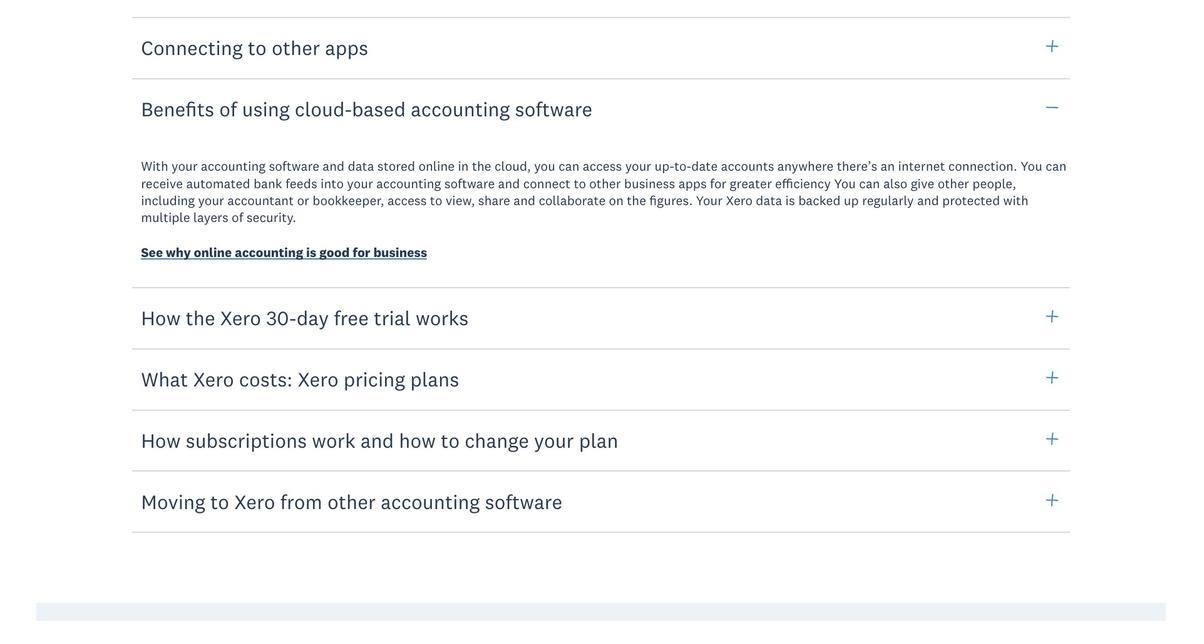 Task type: vqa. For each thing, say whether or not it's contained in the screenshot.
United States
no



Task type: locate. For each thing, give the bounding box(es) containing it.
accounting down security.
[[235, 244, 303, 261]]

1 vertical spatial business
[[373, 244, 427, 261]]

the inside "how the xero 30-day free trial works" dropdown button
[[186, 306, 215, 331]]

your left plan
[[534, 428, 574, 453]]

is left good
[[306, 244, 316, 261]]

0 horizontal spatial business
[[373, 244, 427, 261]]

1 horizontal spatial data
[[756, 192, 782, 209]]

0 vertical spatial of
[[219, 96, 237, 121]]

based
[[352, 96, 406, 121]]

how down what
[[141, 428, 181, 453]]

including
[[141, 192, 195, 209]]

moving to xero from other accounting software
[[141, 489, 562, 514]]

0 vertical spatial online
[[419, 158, 455, 175]]

anywhere
[[778, 158, 834, 175]]

data left stored
[[348, 158, 374, 175]]

connecting to other apps button
[[132, 16, 1070, 79]]

protected
[[942, 192, 1000, 209]]

0 vertical spatial is
[[786, 192, 795, 209]]

accounting up in
[[411, 96, 510, 121]]

0 horizontal spatial online
[[194, 244, 232, 261]]

cloud,
[[495, 158, 531, 175]]

how the xero 30-day free trial works button
[[132, 287, 1070, 350]]

data down greater
[[756, 192, 782, 209]]

pricing
[[344, 367, 405, 392]]

from
[[280, 489, 322, 514]]

xero down greater
[[726, 192, 753, 209]]

and
[[323, 158, 345, 175], [498, 175, 520, 192], [514, 192, 535, 209], [917, 192, 939, 209], [360, 428, 394, 453]]

accounting down 'how'
[[381, 489, 480, 514]]

apps
[[325, 35, 368, 60], [679, 175, 707, 192]]

is
[[786, 192, 795, 209], [306, 244, 316, 261]]

access
[[583, 158, 622, 175], [388, 192, 427, 209]]

benefits of using cloud-based accounting software
[[141, 96, 593, 121]]

0 vertical spatial data
[[348, 158, 374, 175]]

with your accounting software and data stored online in the cloud, you can access your up-to-date accounts anywhere there's an internet connection. you can receive automated bank feeds into your accounting software and connect to other business apps for greater efficiency you can also give other people, including your accountant or bookkeeper, access to view, share and collaborate on the figures. your xero data is backed up regularly and protected with multiple layers of security.
[[141, 158, 1067, 226]]

1 horizontal spatial is
[[786, 192, 795, 209]]

for up your
[[710, 175, 727, 192]]

your
[[172, 158, 198, 175], [625, 158, 651, 175], [347, 175, 373, 192], [198, 192, 224, 209], [534, 428, 574, 453]]

1 horizontal spatial apps
[[679, 175, 707, 192]]

1 horizontal spatial can
[[859, 175, 880, 192]]

1 horizontal spatial for
[[710, 175, 727, 192]]

how
[[141, 306, 181, 331], [141, 428, 181, 453]]

1 vertical spatial how
[[141, 428, 181, 453]]

0 horizontal spatial you
[[834, 175, 856, 192]]

1 vertical spatial apps
[[679, 175, 707, 192]]

can
[[559, 158, 580, 175], [1046, 158, 1067, 175], [859, 175, 880, 192]]

1 horizontal spatial the
[[472, 158, 491, 175]]

to-
[[674, 158, 691, 175]]

data
[[348, 158, 374, 175], [756, 192, 782, 209]]

backed
[[798, 192, 841, 209]]

0 horizontal spatial access
[[388, 192, 427, 209]]

1 vertical spatial the
[[627, 192, 646, 209]]

the
[[472, 158, 491, 175], [627, 192, 646, 209], [186, 306, 215, 331]]

0 horizontal spatial data
[[348, 158, 374, 175]]

to up collaborate
[[574, 175, 586, 192]]

how up what
[[141, 306, 181, 331]]

plans
[[410, 367, 459, 392]]

change
[[465, 428, 529, 453]]

for
[[710, 175, 727, 192], [353, 244, 370, 261]]

accounts
[[721, 158, 774, 175]]

other
[[272, 35, 320, 60], [589, 175, 621, 192], [938, 175, 969, 192], [327, 489, 376, 514]]

0 horizontal spatial for
[[353, 244, 370, 261]]

how subscriptions work and how to change your plan button
[[132, 409, 1070, 472]]

1 vertical spatial of
[[232, 209, 243, 226]]

how for how subscriptions work and how to change your plan
[[141, 428, 181, 453]]

accounting
[[411, 96, 510, 121], [201, 158, 266, 175], [376, 175, 441, 192], [235, 244, 303, 261], [381, 489, 480, 514]]

your left the up-
[[625, 158, 651, 175]]

to up using
[[248, 35, 267, 60]]

online right why
[[194, 244, 232, 261]]

of left using
[[219, 96, 237, 121]]

your
[[696, 192, 723, 209]]

your up 'bookkeeper,'
[[347, 175, 373, 192]]

accounting down stored
[[376, 175, 441, 192]]

other inside dropdown button
[[327, 489, 376, 514]]

1 horizontal spatial business
[[624, 175, 675, 192]]

1 horizontal spatial online
[[419, 158, 455, 175]]

1 horizontal spatial access
[[583, 158, 622, 175]]

greater
[[730, 175, 772, 192]]

to
[[248, 35, 267, 60], [574, 175, 586, 192], [430, 192, 442, 209], [441, 428, 460, 453], [210, 489, 229, 514]]

people,
[[973, 175, 1016, 192]]

on
[[609, 192, 624, 209]]

in
[[458, 158, 469, 175]]

feeds
[[286, 175, 317, 192]]

how inside dropdown button
[[141, 428, 181, 453]]

2 how from the top
[[141, 428, 181, 453]]

up
[[844, 192, 859, 209]]

1 vertical spatial is
[[306, 244, 316, 261]]

you up the with
[[1021, 158, 1042, 175]]

xero right what
[[193, 367, 234, 392]]

your up 'layers'
[[198, 192, 224, 209]]

of inside "dropdown button"
[[219, 96, 237, 121]]

1 how from the top
[[141, 306, 181, 331]]

for inside with your accounting software and data stored online in the cloud, you can access your up-to-date accounts anywhere there's an internet connection. you can receive automated bank feeds into your accounting software and connect to other business apps for greater efficiency you can also give other people, including your accountant or bookkeeper, access to view, share and collaborate on the figures. your xero data is backed up regularly and protected with multiple layers of security.
[[710, 175, 727, 192]]

and left 'how'
[[360, 428, 394, 453]]

and down connect
[[514, 192, 535, 209]]

benefits of using cloud-based accounting software button
[[132, 78, 1070, 141]]

how inside dropdown button
[[141, 306, 181, 331]]

works
[[416, 306, 469, 331]]

online
[[419, 158, 455, 175], [194, 244, 232, 261]]

0 vertical spatial how
[[141, 306, 181, 331]]

day
[[297, 306, 329, 331]]

software
[[515, 96, 593, 121], [269, 158, 319, 175], [444, 175, 495, 192], [485, 489, 562, 514]]

access down stored
[[388, 192, 427, 209]]

see why online accounting is good for business link
[[141, 244, 427, 264]]

other inside dropdown button
[[272, 35, 320, 60]]

cloud-
[[295, 96, 352, 121]]

0 horizontal spatial apps
[[325, 35, 368, 60]]

0 horizontal spatial is
[[306, 244, 316, 261]]

security.
[[247, 209, 296, 226]]

access up the on
[[583, 158, 622, 175]]

you
[[534, 158, 555, 175]]

online left in
[[419, 158, 455, 175]]

connection.
[[948, 158, 1017, 175]]

2 vertical spatial the
[[186, 306, 215, 331]]

how subscriptions work and how to change your plan
[[141, 428, 618, 453]]

2 horizontal spatial can
[[1046, 158, 1067, 175]]

give
[[911, 175, 935, 192]]

xero inside with your accounting software and data stored online in the cloud, you can access your up-to-date accounts anywhere there's an internet connection. you can receive automated bank feeds into your accounting software and connect to other business apps for greater efficiency you can also give other people, including your accountant or bookkeeper, access to view, share and collaborate on the figures. your xero data is backed up regularly and protected with multiple layers of security.
[[726, 192, 753, 209]]

how
[[399, 428, 436, 453]]

of right 'layers'
[[232, 209, 243, 226]]

software inside dropdown button
[[485, 489, 562, 514]]

xero right costs:
[[298, 367, 339, 392]]

to right moving
[[210, 489, 229, 514]]

you up up
[[834, 175, 856, 192]]

business
[[624, 175, 675, 192], [373, 244, 427, 261]]

bank
[[254, 175, 282, 192]]

0 vertical spatial apps
[[325, 35, 368, 60]]

is inside with your accounting software and data stored online in the cloud, you can access your up-to-date accounts anywhere there's an internet connection. you can receive automated bank feeds into your accounting software and connect to other business apps for greater efficiency you can also give other people, including your accountant or bookkeeper, access to view, share and collaborate on the figures. your xero data is backed up regularly and protected with multiple layers of security.
[[786, 192, 795, 209]]

xero left 30-
[[220, 306, 261, 331]]

connecting to other apps
[[141, 35, 368, 60]]

and inside dropdown button
[[360, 428, 394, 453]]

xero
[[726, 192, 753, 209], [220, 306, 261, 331], [193, 367, 234, 392], [298, 367, 339, 392], [234, 489, 275, 514]]

0 vertical spatial for
[[710, 175, 727, 192]]

how the xero 30-day free trial works
[[141, 306, 469, 331]]

you
[[1021, 158, 1042, 175], [834, 175, 856, 192]]

is down efficiency
[[786, 192, 795, 209]]

or
[[297, 192, 309, 209]]

0 horizontal spatial the
[[186, 306, 215, 331]]

0 vertical spatial business
[[624, 175, 675, 192]]

for right good
[[353, 244, 370, 261]]

0 vertical spatial the
[[472, 158, 491, 175]]

2 horizontal spatial the
[[627, 192, 646, 209]]

1 vertical spatial access
[[388, 192, 427, 209]]

benefits of using cloud-based accounting software element
[[120, 141, 1083, 289]]

is inside see why online accounting is good for business link
[[306, 244, 316, 261]]

xero left from
[[234, 489, 275, 514]]



Task type: describe. For each thing, give the bounding box(es) containing it.
what xero costs: xero pricing plans button
[[132, 348, 1070, 411]]

trial
[[374, 306, 411, 331]]

0 horizontal spatial can
[[559, 158, 580, 175]]

what xero costs: xero pricing plans
[[141, 367, 459, 392]]

and down give
[[917, 192, 939, 209]]

up-
[[655, 158, 674, 175]]

and down cloud,
[[498, 175, 520, 192]]

bookkeeper,
[[313, 192, 384, 209]]

xero inside dropdown button
[[220, 306, 261, 331]]

to left view,
[[430, 192, 442, 209]]

your inside dropdown button
[[534, 428, 574, 453]]

internet
[[898, 158, 945, 175]]

regularly
[[862, 192, 914, 209]]

with
[[1003, 192, 1029, 209]]

1 vertical spatial for
[[353, 244, 370, 261]]

how for how the xero 30-day free trial works
[[141, 306, 181, 331]]

good
[[319, 244, 350, 261]]

into
[[321, 175, 344, 192]]

see why online accounting is good for business
[[141, 244, 427, 261]]

of inside with your accounting software and data stored online in the cloud, you can access your up-to-date accounts anywhere there's an internet connection. you can receive automated bank feeds into your accounting software and connect to other business apps for greater efficiency you can also give other people, including your accountant or bookkeeper, access to view, share and collaborate on the figures. your xero data is backed up regularly and protected with multiple layers of security.
[[232, 209, 243, 226]]

free
[[334, 306, 369, 331]]

xero inside dropdown button
[[234, 489, 275, 514]]

0 vertical spatial access
[[583, 158, 622, 175]]

business inside with your accounting software and data stored online in the cloud, you can access your up-to-date accounts anywhere there's an internet connection. you can receive automated bank feeds into your accounting software and connect to other business apps for greater efficiency you can also give other people, including your accountant or bookkeeper, access to view, share and collaborate on the figures. your xero data is backed up regularly and protected with multiple layers of security.
[[624, 175, 675, 192]]

and up into
[[323, 158, 345, 175]]

your up the receive
[[172, 158, 198, 175]]

1 vertical spatial data
[[756, 192, 782, 209]]

accounting inside "dropdown button"
[[411, 96, 510, 121]]

stored
[[377, 158, 415, 175]]

automated
[[186, 175, 250, 192]]

multiple
[[141, 209, 190, 226]]

view,
[[446, 192, 475, 209]]

1 horizontal spatial you
[[1021, 158, 1042, 175]]

apps inside dropdown button
[[325, 35, 368, 60]]

software inside "dropdown button"
[[515, 96, 593, 121]]

an
[[881, 158, 895, 175]]

accounting inside dropdown button
[[381, 489, 480, 514]]

share
[[478, 192, 510, 209]]

accounting up automated
[[201, 158, 266, 175]]

connecting
[[141, 35, 243, 60]]

there's
[[837, 158, 877, 175]]

to inside dropdown button
[[210, 489, 229, 514]]

with
[[141, 158, 168, 175]]

why
[[166, 244, 191, 261]]

subscriptions
[[186, 428, 307, 453]]

see
[[141, 244, 163, 261]]

moving to xero from other accounting software button
[[132, 471, 1070, 534]]

collaborate
[[539, 192, 606, 209]]

also
[[883, 175, 908, 192]]

receive
[[141, 175, 183, 192]]

date
[[691, 158, 718, 175]]

apps inside with your accounting software and data stored online in the cloud, you can access your up-to-date accounts anywhere there's an internet connection. you can receive automated bank feeds into your accounting software and connect to other business apps for greater efficiency you can also give other people, including your accountant or bookkeeper, access to view, share and collaborate on the figures. your xero data is backed up regularly and protected with multiple layers of security.
[[679, 175, 707, 192]]

work
[[312, 428, 355, 453]]

online inside with your accounting software and data stored online in the cloud, you can access your up-to-date accounts anywhere there's an internet connection. you can receive automated bank feeds into your accounting software and connect to other business apps for greater efficiency you can also give other people, including your accountant or bookkeeper, access to view, share and collaborate on the figures. your xero data is backed up regularly and protected with multiple layers of security.
[[419, 158, 455, 175]]

costs:
[[239, 367, 293, 392]]

accountant
[[227, 192, 294, 209]]

efficiency
[[775, 175, 831, 192]]

plan
[[579, 428, 618, 453]]

figures.
[[650, 192, 693, 209]]

benefits
[[141, 96, 214, 121]]

to right 'how'
[[441, 428, 460, 453]]

moving
[[141, 489, 205, 514]]

layers
[[193, 209, 228, 226]]

what
[[141, 367, 188, 392]]

connect
[[523, 175, 571, 192]]

30-
[[266, 306, 297, 331]]

using
[[242, 96, 290, 121]]

1 vertical spatial online
[[194, 244, 232, 261]]



